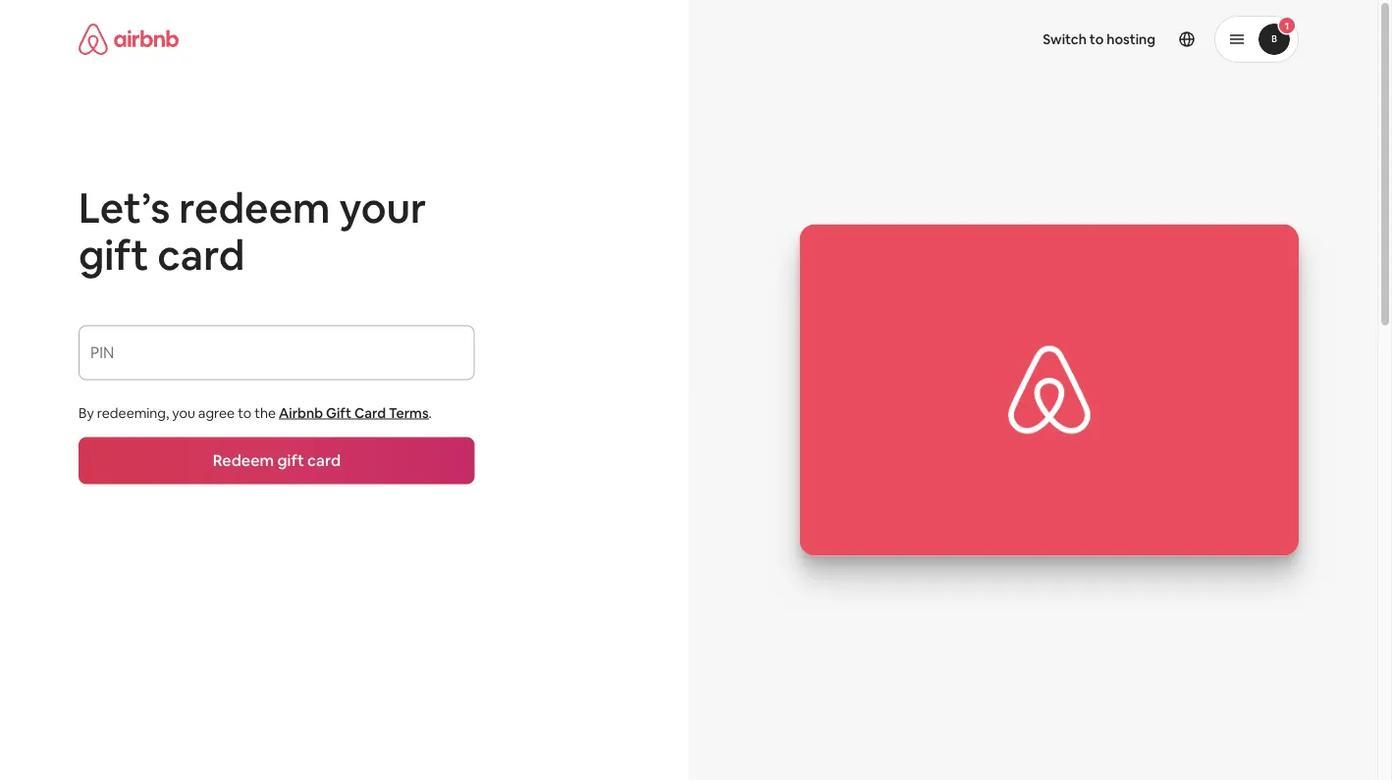Task type: locate. For each thing, give the bounding box(es) containing it.
hosting
[[1107, 30, 1155, 48]]

you
[[172, 404, 195, 422]]

switch to hosting
[[1043, 30, 1155, 48]]

.
[[429, 404, 432, 422]]

1
[[1285, 19, 1289, 32]]

example gift card image
[[799, 224, 1299, 556], [799, 224, 1299, 556]]

agree
[[198, 404, 235, 422]]

by
[[79, 404, 94, 422]]

0 horizontal spatial to
[[238, 404, 251, 422]]

card
[[354, 404, 386, 422]]

airbnb
[[279, 404, 323, 422]]

to right switch
[[1090, 30, 1104, 48]]

card
[[157, 228, 245, 282]]

0 vertical spatial to
[[1090, 30, 1104, 48]]

1 horizontal spatial to
[[1090, 30, 1104, 48]]

gift
[[79, 228, 149, 282]]

to left the
[[238, 404, 251, 422]]

to
[[1090, 30, 1104, 48], [238, 404, 251, 422]]

None text field
[[90, 351, 463, 371]]



Task type: describe. For each thing, give the bounding box(es) containing it.
terms
[[389, 404, 429, 422]]

redeeming,
[[97, 404, 169, 422]]

redeem
[[179, 181, 330, 235]]

airbnb gift card terms link
[[279, 404, 429, 422]]

let's
[[79, 181, 170, 235]]

let's redeem your gift card
[[79, 181, 426, 282]]

the
[[254, 404, 276, 422]]

switch
[[1043, 30, 1087, 48]]

switch to hosting link
[[1031, 19, 1167, 60]]

gift
[[326, 404, 351, 422]]

1 button
[[1214, 16, 1299, 63]]

profile element
[[712, 0, 1299, 79]]

your
[[339, 181, 426, 235]]

to inside "link"
[[1090, 30, 1104, 48]]

by redeeming, you agree to the airbnb gift card terms .
[[79, 404, 432, 422]]

1 vertical spatial to
[[238, 404, 251, 422]]



Task type: vqa. For each thing, say whether or not it's contained in the screenshot.
"Keith"
no



